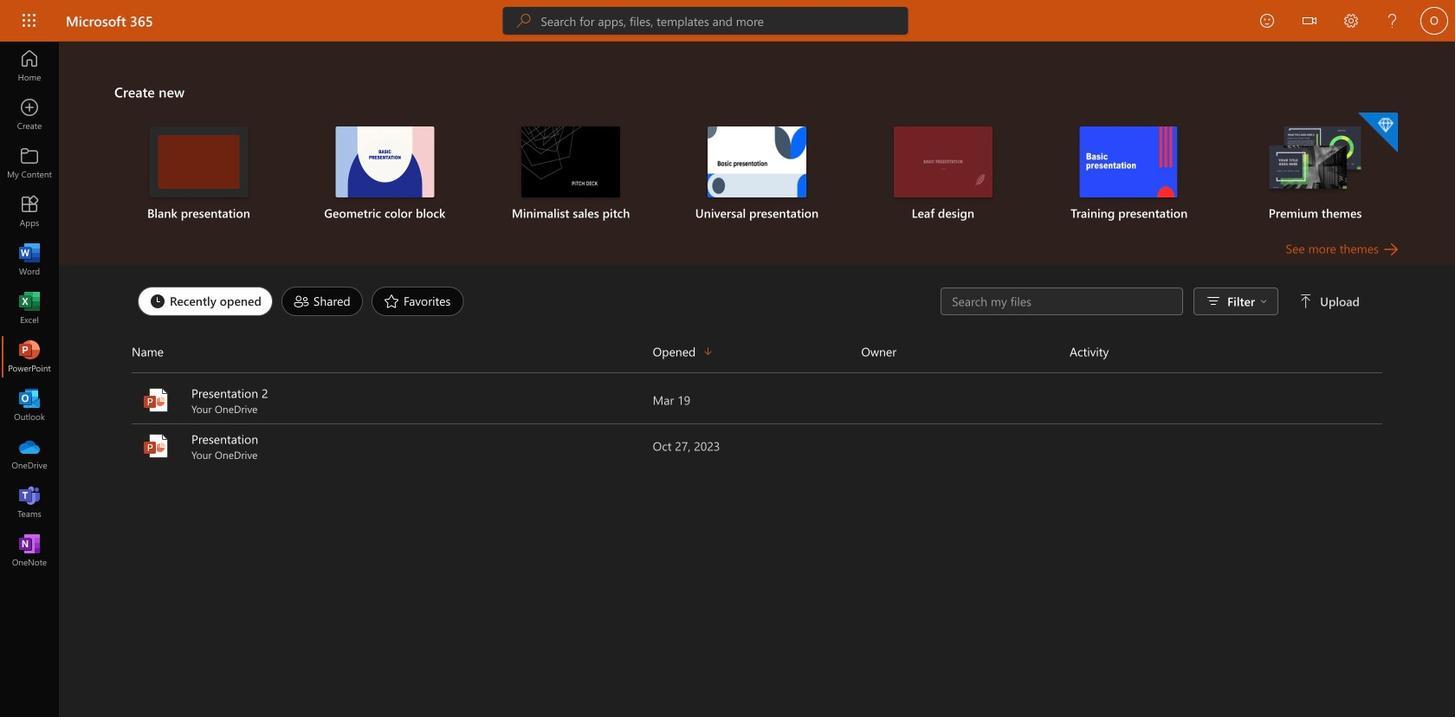 Task type: locate. For each thing, give the bounding box(es) containing it.
create image
[[21, 106, 38, 123]]

onedrive image
[[21, 445, 38, 463]]

activity, column 4 of 4 column header
[[1070, 338, 1383, 366]]

geometric color block image
[[335, 126, 434, 198]]

excel image
[[21, 300, 38, 317]]

premium themes image
[[1266, 126, 1365, 196]]

leaf design element
[[861, 126, 1026, 222]]

banner
[[0, 0, 1455, 45]]

onenote image
[[21, 542, 38, 560]]

tab list
[[133, 282, 941, 321]]

navigation
[[0, 42, 59, 575]]

recently opened element
[[138, 287, 273, 316]]

powerpoint image inside name presentation 2 cell
[[142, 386, 170, 414]]

row
[[132, 338, 1383, 373]]

1 powerpoint image from the top
[[142, 386, 170, 414]]

training presentation image
[[1080, 126, 1179, 198]]

displaying 2 out of 11 files. status
[[941, 288, 1363, 315]]

1 tab from the left
[[133, 287, 277, 316]]

favorites element
[[372, 287, 464, 316]]

premium templates diamond image
[[1358, 113, 1398, 152]]

home image
[[21, 57, 38, 74]]

main content
[[59, 42, 1455, 470]]

tab
[[133, 287, 277, 316], [277, 287, 367, 316], [367, 287, 468, 316]]

2 powerpoint image from the top
[[142, 432, 170, 460]]

powerpoint image
[[21, 348, 38, 366]]

Search my files text field
[[950, 293, 1174, 310]]

universal presentation image
[[708, 126, 806, 198]]

blank presentation element
[[116, 126, 281, 222]]

application
[[0, 42, 1455, 717]]

training presentation element
[[1047, 126, 1212, 222]]

my content image
[[21, 154, 38, 172]]

teams image
[[21, 494, 38, 511]]

list
[[114, 111, 1400, 239]]

None search field
[[503, 7, 908, 35]]

0 vertical spatial powerpoint image
[[142, 386, 170, 414]]

apps image
[[21, 203, 38, 220]]

premium themes element
[[1233, 113, 1398, 222]]

1 vertical spatial powerpoint image
[[142, 432, 170, 460]]

powerpoint image inside name presentation "cell"
[[142, 432, 170, 460]]

leaf design image
[[894, 126, 993, 198]]

powerpoint image
[[142, 386, 170, 414], [142, 432, 170, 460]]



Task type: vqa. For each thing, say whether or not it's contained in the screenshot.
PowerPoint image to the top
yes



Task type: describe. For each thing, give the bounding box(es) containing it.
powerpoint image for name presentation 2 cell
[[142, 386, 170, 414]]

minimalist sales pitch element
[[488, 126, 654, 222]]

universal presentation element
[[674, 126, 840, 222]]

3 tab from the left
[[367, 287, 468, 316]]

shared element
[[281, 287, 363, 316]]

2 tab from the left
[[277, 287, 367, 316]]

outlook image
[[21, 397, 38, 414]]

word image
[[21, 251, 38, 269]]

minimalist sales pitch image
[[522, 126, 620, 198]]

name presentation cell
[[132, 431, 653, 462]]

powerpoint image for name presentation "cell"
[[142, 432, 170, 460]]

geometric color block element
[[302, 126, 468, 222]]

name presentation 2 cell
[[132, 385, 653, 416]]

Search box. Suggestions appear as you type. search field
[[541, 7, 908, 35]]



